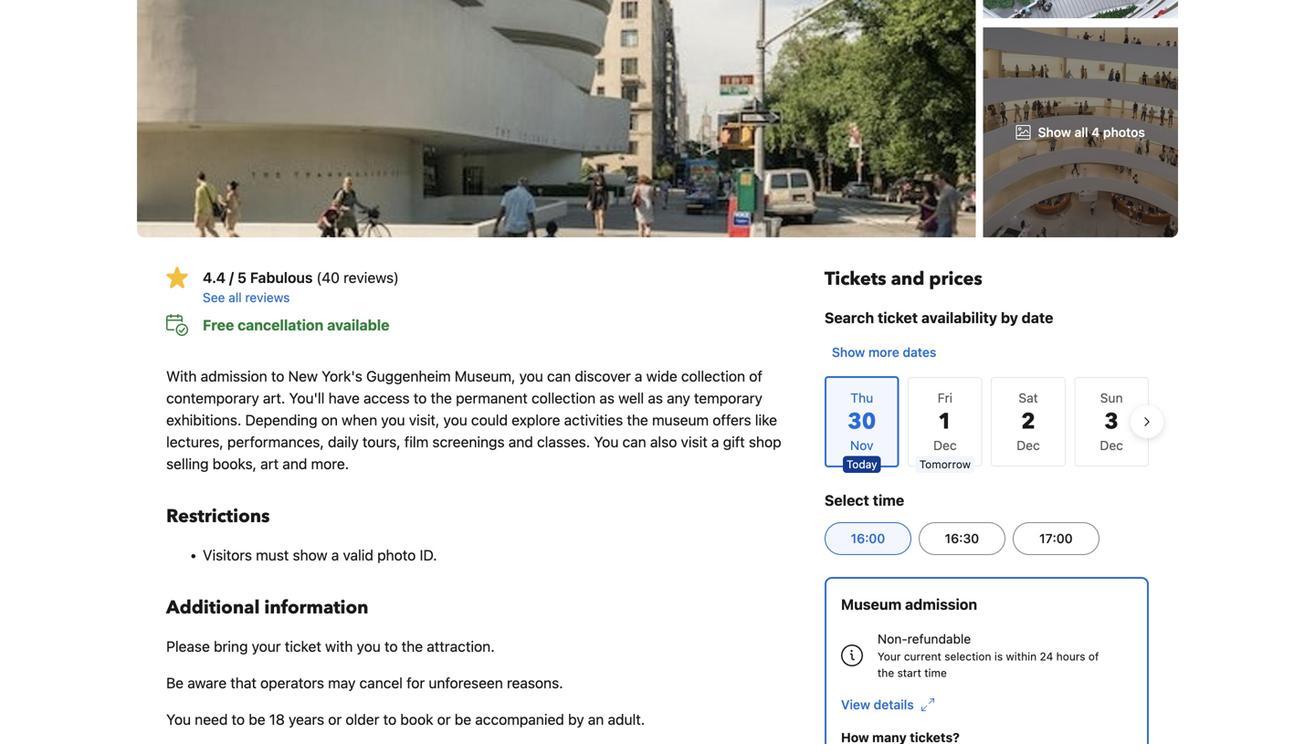Task type: locate. For each thing, give the bounding box(es) containing it.
1 horizontal spatial a
[[635, 368, 643, 385]]

0 horizontal spatial or
[[328, 711, 342, 729]]

0 horizontal spatial of
[[749, 368, 763, 385]]

2
[[1022, 407, 1036, 437]]

and
[[891, 267, 925, 292], [509, 433, 533, 451], [283, 455, 307, 473]]

24
[[1040, 650, 1054, 663]]

1 vertical spatial a
[[712, 433, 719, 451]]

be down unforeseen
[[455, 711, 471, 729]]

as down discover at the left of the page
[[600, 390, 615, 407]]

or right book
[[437, 711, 451, 729]]

1 vertical spatial show
[[832, 345, 865, 360]]

dec for 1
[[934, 438, 957, 453]]

fri 1 dec tomorrow
[[920, 391, 971, 471]]

with admission to new york's guggenheim museum, you can discover a wide collection of contemporary art. you'll have access to the permanent collection as well as any temporary exhibitions. depending on when you visit, you could explore activities the museum offers like lectures, performances, daily tours, film screenings and classes. you can also visit a gift shop selling books, art and more.
[[166, 368, 782, 473]]

of right 'hours'
[[1089, 650, 1099, 663]]

0 horizontal spatial can
[[547, 368, 571, 385]]

1 horizontal spatial ticket
[[878, 309, 918, 327]]

all
[[1075, 125, 1088, 140], [229, 290, 242, 305]]

1 vertical spatial ticket
[[285, 638, 321, 655]]

could
[[471, 412, 508, 429]]

tickets and prices
[[825, 267, 983, 292]]

be
[[166, 675, 184, 692]]

can
[[547, 368, 571, 385], [623, 433, 647, 451]]

1 horizontal spatial or
[[437, 711, 451, 729]]

2 or from the left
[[437, 711, 451, 729]]

1 horizontal spatial can
[[623, 433, 647, 451]]

can left also
[[623, 433, 647, 451]]

by
[[1001, 309, 1018, 327], [568, 711, 584, 729]]

prices
[[929, 267, 983, 292]]

0 horizontal spatial by
[[568, 711, 584, 729]]

3 dec from the left
[[1100, 438, 1124, 453]]

collection
[[681, 368, 746, 385], [532, 390, 596, 407]]

1 horizontal spatial by
[[1001, 309, 1018, 327]]

collection up temporary
[[681, 368, 746, 385]]

books,
[[213, 455, 257, 473]]

region containing 1
[[810, 369, 1164, 475]]

0 horizontal spatial show
[[832, 345, 865, 360]]

of up temporary
[[749, 368, 763, 385]]

permanent
[[456, 390, 528, 407]]

a
[[635, 368, 643, 385], [712, 433, 719, 451], [331, 547, 339, 564]]

2 dec from the left
[[1017, 438, 1040, 453]]

time inside non-refundable your current selection is within 24 hours of the start time
[[925, 667, 947, 680]]

museum
[[652, 412, 709, 429]]

1 horizontal spatial collection
[[681, 368, 746, 385]]

may
[[328, 675, 356, 692]]

admission for with
[[201, 368, 267, 385]]

dec down 3
[[1100, 438, 1124, 453]]

you left need
[[166, 711, 191, 729]]

show
[[293, 547, 328, 564]]

1 or from the left
[[328, 711, 342, 729]]

5
[[237, 269, 247, 286]]

to
[[271, 368, 284, 385], [414, 390, 427, 407], [385, 638, 398, 655], [232, 711, 245, 729], [383, 711, 397, 729]]

you down activities in the left bottom of the page
[[594, 433, 619, 451]]

1 horizontal spatial dec
[[1017, 438, 1040, 453]]

need
[[195, 711, 228, 729]]

0 vertical spatial and
[[891, 267, 925, 292]]

0 vertical spatial collection
[[681, 368, 746, 385]]

a left gift
[[712, 433, 719, 451]]

or
[[328, 711, 342, 729], [437, 711, 451, 729]]

0 horizontal spatial a
[[331, 547, 339, 564]]

1 vertical spatial admission
[[905, 596, 978, 613]]

admission inside with admission to new york's guggenheim museum, you can discover a wide collection of contemporary art. you'll have access to the permanent collection as well as any temporary exhibitions. depending on when you visit, you could explore activities the museum offers like lectures, performances, daily tours, film screenings and classes. you can also visit a gift shop selling books, art and more.
[[201, 368, 267, 385]]

the up visit,
[[431, 390, 452, 407]]

be
[[249, 711, 266, 729], [455, 711, 471, 729]]

1 vertical spatial you
[[166, 711, 191, 729]]

1 horizontal spatial time
[[925, 667, 947, 680]]

please
[[166, 638, 210, 655]]

museum
[[841, 596, 902, 613]]

16:00
[[851, 531, 885, 546]]

admission up contemporary
[[201, 368, 267, 385]]

0 vertical spatial all
[[1075, 125, 1088, 140]]

2 horizontal spatial dec
[[1100, 438, 1124, 453]]

ticket left with
[[285, 638, 321, 655]]

1 horizontal spatial show
[[1038, 125, 1071, 140]]

the
[[431, 390, 452, 407], [627, 412, 648, 429], [402, 638, 423, 655], [878, 667, 895, 680]]

collection up explore
[[532, 390, 596, 407]]

offers
[[713, 412, 751, 429]]

1 horizontal spatial and
[[509, 433, 533, 451]]

admission
[[201, 368, 267, 385], [905, 596, 978, 613]]

you
[[519, 368, 543, 385], [381, 412, 405, 429], [444, 412, 468, 429], [357, 638, 381, 655]]

dec
[[934, 438, 957, 453], [1017, 438, 1040, 453], [1100, 438, 1124, 453]]

must
[[256, 547, 289, 564]]

1 horizontal spatial as
[[648, 390, 663, 407]]

or left "older"
[[328, 711, 342, 729]]

region
[[810, 369, 1164, 475]]

valid
[[343, 547, 374, 564]]

1 vertical spatial collection
[[532, 390, 596, 407]]

tomorrow
[[920, 458, 971, 471]]

0 horizontal spatial be
[[249, 711, 266, 729]]

0 horizontal spatial dec
[[934, 438, 957, 453]]

older
[[346, 711, 379, 729]]

the down your
[[878, 667, 895, 680]]

3
[[1105, 407, 1119, 437]]

search ticket availability by date
[[825, 309, 1054, 327]]

0 horizontal spatial as
[[600, 390, 615, 407]]

1 horizontal spatial be
[[455, 711, 471, 729]]

1 horizontal spatial all
[[1075, 125, 1088, 140]]

admission up refundable
[[905, 596, 978, 613]]

can left discover at the left of the page
[[547, 368, 571, 385]]

be left the 18
[[249, 711, 266, 729]]

0 vertical spatial time
[[873, 492, 905, 509]]

see
[[203, 290, 225, 305]]

1 be from the left
[[249, 711, 266, 729]]

you down access on the bottom of page
[[381, 412, 405, 429]]

0 horizontal spatial all
[[229, 290, 242, 305]]

to left book
[[383, 711, 397, 729]]

show inside button
[[832, 345, 865, 360]]

all down the /
[[229, 290, 242, 305]]

0 horizontal spatial collection
[[532, 390, 596, 407]]

your
[[878, 650, 901, 663]]

0 horizontal spatial and
[[283, 455, 307, 473]]

0 horizontal spatial admission
[[201, 368, 267, 385]]

ticket
[[878, 309, 918, 327], [285, 638, 321, 655]]

1 vertical spatial of
[[1089, 650, 1099, 663]]

contemporary
[[166, 390, 259, 407]]

the down well
[[627, 412, 648, 429]]

and down explore
[[509, 433, 533, 451]]

also
[[650, 433, 677, 451]]

time right select
[[873, 492, 905, 509]]

1 horizontal spatial of
[[1089, 650, 1099, 663]]

all left "4"
[[1075, 125, 1088, 140]]

details
[[874, 697, 914, 713]]

0 vertical spatial of
[[749, 368, 763, 385]]

17:00
[[1040, 531, 1073, 546]]

0 vertical spatial you
[[594, 433, 619, 451]]

fabulous
[[250, 269, 313, 286]]

like
[[755, 412, 777, 429]]

1 horizontal spatial admission
[[905, 596, 978, 613]]

1 vertical spatial and
[[509, 433, 533, 451]]

a left the valid
[[331, 547, 339, 564]]

1 vertical spatial time
[[925, 667, 947, 680]]

dec inside fri 1 dec tomorrow
[[934, 438, 957, 453]]

information
[[264, 596, 369, 621]]

visitors must show a valid photo id.
[[203, 547, 437, 564]]

free
[[203, 317, 234, 334]]

and left prices
[[891, 267, 925, 292]]

2 vertical spatial a
[[331, 547, 339, 564]]

by left date
[[1001, 309, 1018, 327]]

additional information
[[166, 596, 369, 621]]

to right need
[[232, 711, 245, 729]]

by left an
[[568, 711, 584, 729]]

as down wide
[[648, 390, 663, 407]]

dec up the tomorrow
[[934, 438, 957, 453]]

film
[[405, 433, 429, 451]]

sat
[[1019, 391, 1038, 406]]

york's
[[322, 368, 363, 385]]

show down search
[[832, 345, 865, 360]]

sun 3 dec
[[1100, 391, 1124, 453]]

free cancellation available
[[203, 317, 390, 334]]

and right art
[[283, 455, 307, 473]]

a up well
[[635, 368, 643, 385]]

show all 4 photos
[[1038, 125, 1145, 140]]

show left "4"
[[1038, 125, 1071, 140]]

2 horizontal spatial a
[[712, 433, 719, 451]]

reasons.
[[507, 675, 563, 692]]

please bring your ticket with you to the attraction.
[[166, 638, 495, 655]]

see all reviews button
[[203, 289, 796, 307]]

restrictions
[[166, 504, 270, 529]]

0 vertical spatial admission
[[201, 368, 267, 385]]

1 dec from the left
[[934, 438, 957, 453]]

1 horizontal spatial you
[[594, 433, 619, 451]]

time down current
[[925, 667, 947, 680]]

additional
[[166, 596, 260, 621]]

1 vertical spatial can
[[623, 433, 647, 451]]

2 vertical spatial and
[[283, 455, 307, 473]]

0 horizontal spatial time
[[873, 492, 905, 509]]

ticket up show more dates
[[878, 309, 918, 327]]

0 vertical spatial show
[[1038, 125, 1071, 140]]

search
[[825, 309, 874, 327]]

you up screenings
[[444, 412, 468, 429]]

dec down "2"
[[1017, 438, 1040, 453]]

(40
[[316, 269, 340, 286]]

0 vertical spatial a
[[635, 368, 643, 385]]

any
[[667, 390, 690, 407]]

that
[[230, 675, 257, 692]]

1 vertical spatial all
[[229, 290, 242, 305]]

of inside with admission to new york's guggenheim museum, you can discover a wide collection of contemporary art. you'll have access to the permanent collection as well as any temporary exhibitions. depending on when you visit, you could explore activities the museum offers like lectures, performances, daily tours, film screenings and classes. you can also visit a gift shop selling books, art and more.
[[749, 368, 763, 385]]



Task type: vqa. For each thing, say whether or not it's contained in the screenshot.
the top at
no



Task type: describe. For each thing, give the bounding box(es) containing it.
select time
[[825, 492, 905, 509]]

reviews)
[[344, 269, 399, 286]]

2 horizontal spatial and
[[891, 267, 925, 292]]

is
[[995, 650, 1003, 663]]

be aware that operators may cancel for unforeseen reasons.
[[166, 675, 563, 692]]

with
[[325, 638, 353, 655]]

have
[[329, 390, 360, 407]]

0 vertical spatial ticket
[[878, 309, 918, 327]]

18
[[269, 711, 285, 729]]

dates
[[903, 345, 937, 360]]

1
[[938, 407, 952, 437]]

accompanied
[[475, 711, 564, 729]]

0 vertical spatial by
[[1001, 309, 1018, 327]]

performances,
[[227, 433, 324, 451]]

cancellation
[[238, 317, 324, 334]]

show for show more dates
[[832, 345, 865, 360]]

tickets
[[825, 267, 887, 292]]

you right with
[[357, 638, 381, 655]]

of inside non-refundable your current selection is within 24 hours of the start time
[[1089, 650, 1099, 663]]

2 be from the left
[[455, 711, 471, 729]]

for
[[407, 675, 425, 692]]

4
[[1092, 125, 1100, 140]]

selection
[[945, 650, 992, 663]]

visitors
[[203, 547, 252, 564]]

refundable
[[908, 632, 971, 647]]

0 horizontal spatial ticket
[[285, 638, 321, 655]]

sun
[[1101, 391, 1123, 406]]

visit
[[681, 433, 708, 451]]

show more dates
[[832, 345, 937, 360]]

non-
[[878, 632, 908, 647]]

lectures,
[[166, 433, 224, 451]]

all inside 4.4 / 5 fabulous (40 reviews) see all reviews
[[229, 290, 242, 305]]

when
[[342, 412, 377, 429]]

shop
[[749, 433, 782, 451]]

wide
[[646, 368, 678, 385]]

new
[[288, 368, 318, 385]]

view details
[[841, 697, 914, 713]]

museum admission
[[841, 596, 978, 613]]

tours,
[[363, 433, 401, 451]]

gift
[[723, 433, 745, 451]]

the up for
[[402, 638, 423, 655]]

fri
[[938, 391, 953, 406]]

you inside with admission to new york's guggenheim museum, you can discover a wide collection of contemporary art. you'll have access to the permanent collection as well as any temporary exhibitions. depending on when you visit, you could explore activities the museum offers like lectures, performances, daily tours, film screenings and classes. you can also visit a gift shop selling books, art and more.
[[594, 433, 619, 451]]

screenings
[[433, 433, 505, 451]]

the inside non-refundable your current selection is within 24 hours of the start time
[[878, 667, 895, 680]]

operators
[[260, 675, 324, 692]]

aware
[[187, 675, 227, 692]]

selling
[[166, 455, 209, 473]]

show more dates button
[[825, 336, 944, 369]]

show for show all 4 photos
[[1038, 125, 1071, 140]]

exhibitions.
[[166, 412, 241, 429]]

1 vertical spatial by
[[568, 711, 584, 729]]

0 vertical spatial can
[[547, 368, 571, 385]]

temporary
[[694, 390, 763, 407]]

to up art.
[[271, 368, 284, 385]]

more
[[869, 345, 900, 360]]

/
[[229, 269, 234, 286]]

book
[[400, 711, 433, 729]]

depending
[[245, 412, 317, 429]]

to up visit,
[[414, 390, 427, 407]]

hours
[[1057, 650, 1086, 663]]

admission for museum
[[905, 596, 978, 613]]

daily
[[328, 433, 359, 451]]

on
[[321, 412, 338, 429]]

your
[[252, 638, 281, 655]]

an
[[588, 711, 604, 729]]

dec for 2
[[1017, 438, 1040, 453]]

more.
[[311, 455, 349, 473]]

view
[[841, 697, 871, 713]]

you need to be 18 years or older to book or be accompanied by an adult.
[[166, 711, 645, 729]]

explore
[[512, 412, 560, 429]]

art.
[[263, 390, 285, 407]]

start
[[898, 667, 922, 680]]

non-refundable your current selection is within 24 hours of the start time
[[878, 632, 1099, 680]]

16:30
[[945, 531, 979, 546]]

to up cancel
[[385, 638, 398, 655]]

attraction.
[[427, 638, 495, 655]]

current
[[904, 650, 942, 663]]

unforeseen
[[429, 675, 503, 692]]

dec for 3
[[1100, 438, 1124, 453]]

you up explore
[[519, 368, 543, 385]]

access
[[364, 390, 410, 407]]

0 horizontal spatial you
[[166, 711, 191, 729]]

bring
[[214, 638, 248, 655]]

well
[[619, 390, 644, 407]]

with
[[166, 368, 197, 385]]

within
[[1006, 650, 1037, 663]]

art
[[261, 455, 279, 473]]

guggenheim
[[366, 368, 451, 385]]

view details link
[[841, 696, 934, 714]]

2 as from the left
[[648, 390, 663, 407]]

years
[[289, 711, 324, 729]]

photo
[[377, 547, 416, 564]]

adult.
[[608, 711, 645, 729]]

1 as from the left
[[600, 390, 615, 407]]

available
[[327, 317, 390, 334]]



